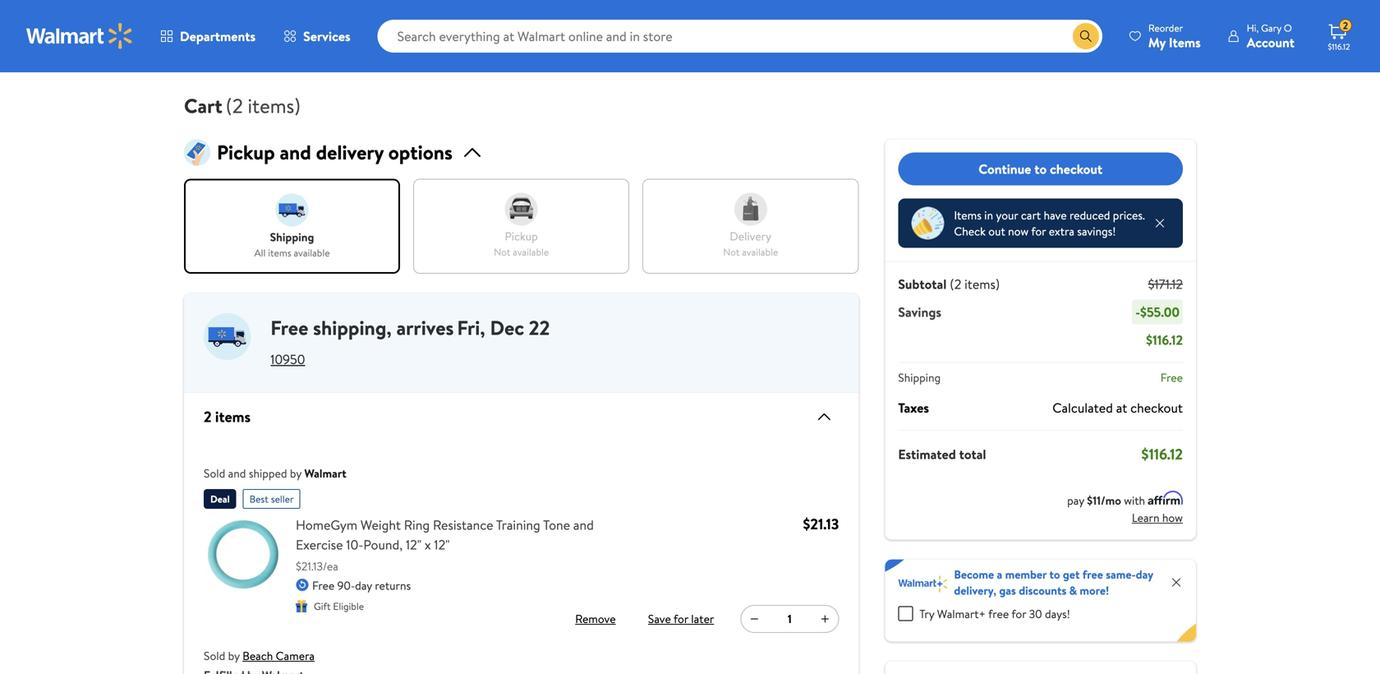 Task type: vqa. For each thing, say whether or not it's contained in the screenshot.
the Ordering Online
no



Task type: describe. For each thing, give the bounding box(es) containing it.
continue
[[979, 160, 1032, 178]]

shipping all items available
[[254, 229, 330, 260]]

hide all items image
[[808, 407, 835, 426]]

continue to checkout button
[[899, 152, 1184, 185]]

account
[[1248, 33, 1295, 51]]

Try Walmart+ free for 30 days! checkbox
[[899, 606, 913, 621]]

close nudge image
[[1154, 217, 1167, 230]]

walmart image
[[26, 23, 133, 49]]

total
[[960, 445, 987, 463]]

training
[[496, 516, 541, 534]]

30
[[1030, 606, 1043, 622]]

banner containing become a member to get free same-day delivery, gas discounts & more!
[[886, 559, 1197, 642]]

extra
[[1049, 223, 1075, 239]]

2 vertical spatial $116.12
[[1142, 444, 1184, 464]]

arrives
[[397, 314, 454, 341]]

get
[[1064, 566, 1080, 582]]

seller
[[271, 492, 294, 506]]

fulfillment logo image
[[204, 313, 251, 360]]

out
[[989, 223, 1006, 239]]

become
[[955, 566, 995, 582]]

save
[[648, 611, 671, 627]]

estimated total
[[899, 445, 987, 463]]

$21.13
[[803, 514, 840, 534]]

pickup not available
[[494, 228, 549, 259]]

and inside "homegym weight ring resistance training tone and exercise 10-pound, 12" x 12" $21.13/ea"
[[574, 516, 594, 534]]

to inside become a member to get free same-day delivery, gas discounts & more!
[[1050, 566, 1061, 582]]

shipping
[[899, 369, 941, 386]]

2 for 2 items
[[204, 406, 212, 427]]

and for sold
[[228, 465, 246, 481]]

later
[[692, 611, 715, 627]]

homegym
[[296, 516, 358, 534]]

intent image for pickup image
[[505, 193, 538, 226]]

sold for sold by beach camera
[[204, 648, 225, 664]]

departments button
[[146, 16, 270, 56]]

Search search field
[[378, 20, 1103, 53]]

22
[[529, 314, 550, 341]]

(2 for cart
[[226, 92, 243, 120]]

pickup and delivery options button
[[184, 139, 859, 166]]

search icon image
[[1080, 30, 1093, 43]]

available for delivery
[[742, 245, 779, 259]]

checkout for calculated at checkout
[[1131, 399, 1184, 417]]

delivery inside delivery not available
[[730, 228, 772, 244]]

Walmart Site-Wide search field
[[378, 20, 1103, 53]]

dec
[[490, 314, 524, 341]]

pickup
[[217, 139, 275, 166]]

free for free
[[1161, 369, 1184, 386]]

walmart
[[305, 465, 347, 481]]

beach
[[243, 648, 273, 664]]

weight
[[361, 516, 401, 534]]

$11/mo
[[1088, 492, 1122, 508]]

sold for sold and shipped by walmart
[[204, 465, 225, 481]]

sold by beach camera
[[204, 648, 315, 664]]

reorder my items
[[1149, 21, 1202, 51]]

free shipping, arrives fri, dec 22 10950 element
[[184, 293, 859, 379]]

continue to checkout
[[979, 160, 1103, 178]]

checkout for continue to checkout
[[1050, 160, 1103, 178]]

tone
[[543, 516, 571, 534]]

items inside shipping all items available
[[268, 246, 292, 260]]

learn how
[[1133, 510, 1184, 526]]

pound,
[[364, 535, 403, 553]]

10-
[[346, 535, 364, 553]]

x
[[425, 535, 431, 553]]

close walmart plus section image
[[1170, 576, 1184, 589]]

subtotal
[[899, 275, 947, 293]]

pay
[[1068, 492, 1085, 508]]

fri,
[[457, 314, 486, 341]]

90-
[[337, 577, 355, 593]]

&
[[1070, 582, 1078, 598]]

at
[[1117, 399, 1128, 417]]

$55.00
[[1141, 303, 1180, 321]]

all
[[254, 246, 266, 260]]

items inside items in your cart have reduced prices. check out now for extra savings!
[[955, 207, 982, 223]]

cart
[[184, 92, 223, 120]]

with
[[1125, 492, 1146, 508]]

free 90-day returns
[[312, 577, 411, 593]]

same-
[[1107, 566, 1137, 582]]

increase quantity homegym weight ring resistance training tone and exercise 10-pound, 12" x 12", current quantity 1 image
[[819, 612, 832, 625]]

hi, gary o account
[[1248, 21, 1295, 51]]

1 vertical spatial $116.12
[[1147, 331, 1184, 349]]

taxes
[[899, 399, 930, 417]]

try walmart+ free for 30 days!
[[920, 606, 1071, 622]]

free shipping , arrives fri, dec 22
[[271, 314, 550, 341]]

gary
[[1262, 21, 1282, 35]]

gift
[[314, 599, 331, 613]]

shipping inside shipping all items available
[[270, 229, 314, 245]]

items in your cart have reduced prices. check out now for extra savings!
[[955, 207, 1146, 239]]

reduced price image
[[912, 207, 945, 240]]

intent image for delivery image
[[735, 193, 768, 226]]

homegym weight ring resistance training tone and exercise 10-pound, 12" x 12" $21.13/ea
[[296, 516, 594, 574]]

deal
[[210, 492, 230, 506]]

-$55.00
[[1136, 303, 1180, 321]]

savings!
[[1078, 223, 1117, 239]]

decrease quantity homegym weight ring resistance training tone and exercise 10-pound, 12" x 12", current quantity 1 image
[[748, 612, 761, 625]]

my
[[1149, 33, 1166, 51]]

0 horizontal spatial delivery
[[316, 139, 384, 166]]

available for pickup
[[513, 245, 549, 259]]

walmart+
[[938, 606, 986, 622]]

10950
[[271, 350, 305, 368]]

gifteligibleicon image
[[296, 600, 307, 612]]

10950 button
[[271, 350, 305, 368]]



Task type: locate. For each thing, give the bounding box(es) containing it.
free right get
[[1083, 566, 1104, 582]]

save for later button
[[645, 606, 718, 632]]

0 horizontal spatial for
[[674, 611, 689, 627]]

for left 30
[[1012, 606, 1027, 622]]

1 horizontal spatial not
[[724, 245, 740, 259]]

0 horizontal spatial 12"
[[406, 535, 422, 553]]

eligible
[[333, 599, 364, 613]]

save for later
[[648, 611, 715, 627]]

free up calculated at checkout
[[1161, 369, 1184, 386]]

estimated
[[899, 445, 957, 463]]

1 horizontal spatial and
[[280, 139, 311, 166]]

0 horizontal spatial checkout
[[1050, 160, 1103, 178]]

0 vertical spatial free
[[1083, 566, 1104, 582]]

checkout right the at
[[1131, 399, 1184, 417]]

o
[[1285, 21, 1293, 35]]

items inside reorder my items
[[1170, 33, 1202, 51]]

1 horizontal spatial items
[[268, 246, 292, 260]]

items) for subtotal (2 items)
[[965, 275, 1000, 293]]

2 horizontal spatial and
[[574, 516, 594, 534]]

1 vertical spatial checkout
[[1131, 399, 1184, 417]]

options
[[389, 139, 453, 166]]

sold and shipped by walmart
[[204, 465, 347, 481]]

1 vertical spatial and
[[228, 465, 246, 481]]

items) up pickup at the top of the page
[[248, 92, 301, 120]]

sold up deal
[[204, 465, 225, 481]]

2 12" from the left
[[434, 535, 450, 553]]

day up eligible
[[355, 577, 372, 593]]

1 vertical spatial items
[[955, 207, 982, 223]]

and for pickup
[[280, 139, 311, 166]]

1 horizontal spatial (2
[[950, 275, 962, 293]]

delivery down intent image for delivery
[[730, 228, 772, 244]]

have
[[1044, 207, 1067, 223]]

(2 right the cart
[[226, 92, 243, 120]]

subtotal (2 items)
[[899, 275, 1000, 293]]

available down intent image for delivery
[[742, 245, 779, 259]]

0 horizontal spatial items)
[[248, 92, 301, 120]]

try
[[920, 606, 935, 622]]

reorder
[[1149, 21, 1184, 35]]

1 vertical spatial by
[[228, 648, 240, 664]]

1 horizontal spatial free
[[312, 577, 335, 593]]

banner
[[886, 559, 1197, 642]]

0 horizontal spatial not
[[494, 245, 511, 259]]

1 vertical spatial free
[[989, 606, 1010, 622]]

beach camera link
[[243, 648, 315, 664]]

to inside button
[[1035, 160, 1047, 178]]

your
[[997, 207, 1019, 223]]

1 vertical spatial (2
[[950, 275, 962, 293]]

0 vertical spatial and
[[280, 139, 311, 166]]

to left get
[[1050, 566, 1061, 582]]

by
[[290, 465, 302, 481], [228, 648, 240, 664]]

day inside become a member to get free same-day delivery, gas discounts & more!
[[1137, 566, 1154, 582]]

1 horizontal spatial available
[[513, 245, 549, 259]]

day left close walmart plus section image at the right bottom of the page
[[1137, 566, 1154, 582]]

exercise
[[296, 535, 343, 553]]

and right pickup at the top of the page
[[280, 139, 311, 166]]

calculated at checkout
[[1053, 399, 1184, 417]]

-
[[1136, 303, 1141, 321]]

available down intent image for shipping
[[294, 246, 330, 260]]

ring
[[404, 516, 430, 534]]

shipping down intent image for shipping
[[270, 229, 314, 245]]

in
[[985, 207, 994, 223]]

reduced
[[1070, 207, 1111, 223]]

and up deal
[[228, 465, 246, 481]]

learn
[[1133, 510, 1160, 526]]

a
[[997, 566, 1003, 582]]

sold left "beach"
[[204, 648, 225, 664]]

not for delivery
[[724, 245, 740, 259]]

1 sold from the top
[[204, 465, 225, 481]]

available inside shipping all items available
[[294, 246, 330, 260]]

to
[[1035, 160, 1047, 178], [1050, 566, 1061, 582]]

2 sold from the top
[[204, 648, 225, 664]]

by right shipped
[[290, 465, 302, 481]]

items left in at the right top
[[955, 207, 982, 223]]

available down pickup
[[513, 245, 549, 259]]

2 vertical spatial and
[[574, 516, 594, 534]]

delivery left options
[[316, 139, 384, 166]]

0 horizontal spatial and
[[228, 465, 246, 481]]

list containing pickup
[[184, 179, 859, 274]]

2 not from the left
[[724, 245, 740, 259]]

free up 10950
[[271, 314, 309, 341]]

1 horizontal spatial delivery
[[730, 228, 772, 244]]

1 horizontal spatial checkout
[[1131, 399, 1184, 417]]

0 horizontal spatial 2
[[204, 406, 212, 427]]

0 vertical spatial (2
[[226, 92, 243, 120]]

cart_gic_illustration image
[[184, 139, 210, 166]]

1 vertical spatial delivery
[[730, 228, 772, 244]]

affirm image
[[1149, 491, 1184, 505]]

1 vertical spatial items)
[[965, 275, 1000, 293]]

2 vertical spatial free
[[312, 577, 335, 593]]

1 horizontal spatial to
[[1050, 566, 1061, 582]]

for
[[1032, 223, 1047, 239], [1012, 606, 1027, 622], [674, 611, 689, 627]]

0 horizontal spatial free
[[271, 314, 309, 341]]

0 horizontal spatial free
[[989, 606, 1010, 622]]

days!
[[1046, 606, 1071, 622]]

by left "beach"
[[228, 648, 240, 664]]

for right save
[[674, 611, 689, 627]]

0 vertical spatial items)
[[248, 92, 301, 120]]

1 vertical spatial free
[[1161, 369, 1184, 386]]

0 vertical spatial 2
[[1344, 19, 1349, 33]]

homegym weight ring resistance training tone and exercise 10-pound, 12" x 12" link
[[296, 515, 639, 554]]

0 horizontal spatial items
[[955, 207, 982, 223]]

items) down check
[[965, 275, 1000, 293]]

pickup
[[505, 228, 538, 244]]

1 horizontal spatial day
[[1137, 566, 1154, 582]]

items
[[268, 246, 292, 260], [215, 406, 251, 427]]

0 horizontal spatial to
[[1035, 160, 1047, 178]]

prices.
[[1114, 207, 1146, 223]]

2 horizontal spatial for
[[1032, 223, 1047, 239]]

not for pickup
[[494, 245, 511, 259]]

more!
[[1080, 582, 1110, 598]]

sold
[[204, 465, 225, 481], [204, 648, 225, 664]]

check
[[955, 223, 986, 239]]

delivery
[[316, 139, 384, 166], [730, 228, 772, 244]]

available inside pickup not available
[[513, 245, 549, 259]]

$116.12 up affirm image
[[1142, 444, 1184, 464]]

delivery,
[[955, 582, 997, 598]]

(2 for subtotal
[[950, 275, 962, 293]]

1 vertical spatial items
[[215, 406, 251, 427]]

now
[[1009, 223, 1029, 239]]

checkout inside button
[[1050, 160, 1103, 178]]

cart
[[1022, 207, 1042, 223]]

1 horizontal spatial 12"
[[434, 535, 450, 553]]

0 vertical spatial $116.12
[[1329, 41, 1351, 52]]

available inside delivery not available
[[742, 245, 779, 259]]

1 vertical spatial to
[[1050, 566, 1061, 582]]

0 vertical spatial delivery
[[316, 139, 384, 166]]

not inside pickup not available
[[494, 245, 511, 259]]

to right continue
[[1035, 160, 1047, 178]]

and
[[280, 139, 311, 166], [228, 465, 246, 481], [574, 516, 594, 534]]

returns
[[375, 577, 411, 593]]

2 for 2
[[1344, 19, 1349, 33]]

checkout
[[1050, 160, 1103, 178], [1131, 399, 1184, 417]]

and right tone
[[574, 516, 594, 534]]

items right the all
[[268, 246, 292, 260]]

best seller
[[250, 492, 294, 506]]

items up shipped
[[215, 406, 251, 427]]

1 vertical spatial sold
[[204, 648, 225, 664]]

items) for cart (2 items)
[[248, 92, 301, 120]]

camera
[[276, 648, 315, 664]]

checkout up reduced
[[1050, 160, 1103, 178]]

hi,
[[1248, 21, 1260, 35]]

1 horizontal spatial items
[[1170, 33, 1202, 51]]

services button
[[270, 16, 365, 56]]

for inside items in your cart have reduced prices. check out now for extra savings!
[[1032, 223, 1047, 239]]

shipping left arrives
[[313, 314, 387, 341]]

1 horizontal spatial for
[[1012, 606, 1027, 622]]

2 horizontal spatial available
[[742, 245, 779, 259]]

0 vertical spatial items
[[268, 246, 292, 260]]

not
[[494, 245, 511, 259], [724, 245, 740, 259]]

1 horizontal spatial items)
[[965, 275, 1000, 293]]

not inside delivery not available
[[724, 245, 740, 259]]

1 not from the left
[[494, 245, 511, 259]]

1 horizontal spatial free
[[1083, 566, 1104, 582]]

0 horizontal spatial (2
[[226, 92, 243, 120]]

$116.12
[[1329, 41, 1351, 52], [1147, 331, 1184, 349], [1142, 444, 1184, 464]]

become a member to get free same-day delivery, gas discounts & more!
[[955, 566, 1154, 598]]

pay $11/mo with
[[1068, 492, 1149, 508]]

intent image for shipping image
[[276, 194, 309, 226]]

savings
[[899, 303, 942, 321]]

homegym weight ring resistance training tone and exercise 10-pound, 12" x 12", with add-on services, $21.13/ea, 1 in cart gift eligible image
[[204, 515, 283, 594]]

1 horizontal spatial 2
[[1344, 19, 1349, 33]]

free down $21.13/ea
[[312, 577, 335, 593]]

items right my
[[1170, 33, 1202, 51]]

0 vertical spatial sold
[[204, 465, 225, 481]]

0 vertical spatial to
[[1035, 160, 1047, 178]]

for inside button
[[674, 611, 689, 627]]

1 horizontal spatial by
[[290, 465, 302, 481]]

walmart plus image
[[899, 576, 948, 592]]

departments
[[180, 27, 256, 45]]

$171.12
[[1149, 275, 1184, 293]]

12" left x
[[406, 535, 422, 553]]

member
[[1006, 566, 1047, 582]]

shipping
[[270, 229, 314, 245], [313, 314, 387, 341]]

resistance
[[433, 516, 494, 534]]

discounts
[[1019, 582, 1067, 598]]

0 vertical spatial items
[[1170, 33, 1202, 51]]

2 items
[[204, 406, 251, 427]]

0 vertical spatial by
[[290, 465, 302, 481]]

12" right x
[[434, 535, 450, 553]]

0 vertical spatial shipping
[[270, 229, 314, 245]]

free down 'gas'
[[989, 606, 1010, 622]]

remove
[[576, 611, 616, 627]]

gift eligible
[[314, 599, 364, 613]]

0 horizontal spatial available
[[294, 246, 330, 260]]

,
[[387, 314, 392, 341]]

free for free shipping , arrives fri, dec 22
[[271, 314, 309, 341]]

free for free 90-day returns
[[312, 577, 335, 593]]

0 horizontal spatial by
[[228, 648, 240, 664]]

list
[[184, 179, 859, 274]]

0 horizontal spatial day
[[355, 577, 372, 593]]

$116.12 down $55.00
[[1147, 331, 1184, 349]]

remove button
[[570, 606, 622, 632]]

not down pickup
[[494, 245, 511, 259]]

best
[[250, 492, 269, 506]]

services
[[303, 27, 351, 45]]

0 vertical spatial checkout
[[1050, 160, 1103, 178]]

$116.12 right "account"
[[1329, 41, 1351, 52]]

0 horizontal spatial items
[[215, 406, 251, 427]]

(2 right subtotal
[[950, 275, 962, 293]]

1
[[788, 611, 792, 627]]

free
[[1083, 566, 1104, 582], [989, 606, 1010, 622]]

1 vertical spatial shipping
[[313, 314, 387, 341]]

1 vertical spatial 2
[[204, 406, 212, 427]]

delivery not available
[[724, 228, 779, 259]]

0 vertical spatial free
[[271, 314, 309, 341]]

not down intent image for delivery
[[724, 245, 740, 259]]

for right the now
[[1032, 223, 1047, 239]]

free inside become a member to get free same-day delivery, gas discounts & more!
[[1083, 566, 1104, 582]]

calculated
[[1053, 399, 1114, 417]]

12"
[[406, 535, 422, 553], [434, 535, 450, 553]]

gas
[[1000, 582, 1017, 598]]

2 horizontal spatial free
[[1161, 369, 1184, 386]]

1 12" from the left
[[406, 535, 422, 553]]

free
[[271, 314, 309, 341], [1161, 369, 1184, 386], [312, 577, 335, 593]]



